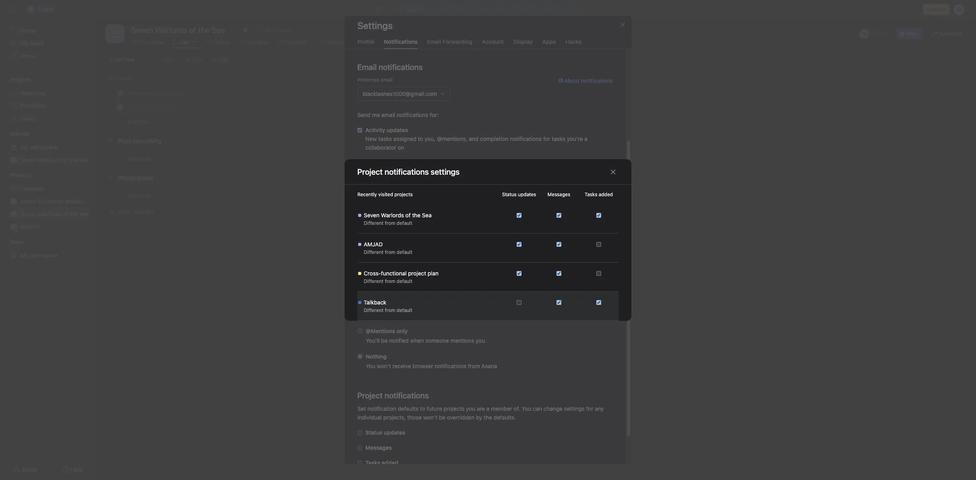 Task type: vqa. For each thing, say whether or not it's contained in the screenshot.
Remove Email button
yes



Task type: describe. For each thing, give the bounding box(es) containing it.
a inside activity updates new tasks assigned to you, @mentions, and completion notifications for tasks you're a collaborator on
[[584, 135, 587, 142]]

notifications right about
[[581, 77, 613, 84]]

board link
[[208, 38, 230, 47]]

new for new tasks assigned to you, direct messages, and @mentions
[[365, 168, 377, 175]]

notifications inside activity updates new tasks assigned to you, @mentions, and completion notifications for tasks you're a collaborator on
[[510, 135, 542, 142]]

nothing you won't receive browser notifications from asana
[[366, 353, 497, 370]]

@mentions
[[493, 168, 522, 175]]

me for email
[[372, 112, 380, 118]]

different from default for cross-functional project plan
[[364, 278, 412, 284]]

updates down projects,
[[384, 429, 405, 436]]

upgrade button
[[923, 4, 950, 15]]

task… for recruiting
[[139, 155, 155, 162]]

to inside task updates you'll be notified when there's a comment on a task you're following, you're assigned a task, or you're added as a collaborator to a task
[[445, 312, 450, 319]]

a inside set notification defaults to future projects you are a member of. you can change settings for any individual projects, those won't be overridden by the defaults.
[[486, 406, 489, 412]]

set
[[357, 406, 366, 412]]

won't
[[377, 363, 391, 370]]

tasks inside project notifications settings dialog
[[585, 192, 597, 198]]

overview
[[139, 39, 163, 45]]

when for someone
[[410, 337, 424, 344]]

my tasks
[[21, 40, 44, 47]]

send me browser notifications for…
[[357, 278, 448, 285]]

you'll
[[366, 337, 380, 344]]

recruiting
[[133, 137, 161, 145]]

portfolios link
[[5, 100, 91, 112]]

and inside mentions only new tasks assigned to you, direct messages, and @mentions
[[482, 168, 492, 175]]

add task… for news
[[127, 192, 155, 199]]

world news button
[[118, 171, 153, 185]]

seven warlords of the sea inside project notifications settings dialog
[[364, 212, 432, 219]]

default for cross-functional project plan
[[397, 278, 412, 284]]

timeline link
[[239, 38, 268, 47]]

0 vertical spatial email
[[380, 77, 393, 83]]

insights
[[10, 76, 30, 83]]

be inside set notification defaults to future projects you are a member of. you can change settings for any individual projects, those won't be overridden by the defaults.
[[439, 414, 445, 421]]

added inside project notifications settings dialog
[[599, 192, 613, 198]]

my workspace for 2nd my workspace link from the bottom
[[21, 144, 58, 151]]

talkback inside projects "element"
[[21, 185, 43, 192]]

comment
[[449, 302, 473, 309]]

my workspace link inside teams element
[[5, 249, 91, 262]]

of inside projects "element"
[[62, 211, 68, 218]]

add task
[[115, 57, 135, 63]]

1 vertical spatial tasks
[[365, 460, 380, 467]]

and inside daily summaries new tasks assigned to you and upcoming due dates
[[435, 192, 445, 199]]

Toggle notify about task creations checkbox
[[596, 213, 601, 218]]

task,
[[590, 302, 602, 309]]

projects inside project notifications settings dialog
[[394, 192, 413, 198]]

add down post recruiting button
[[127, 155, 138, 162]]

inbox
[[21, 53, 35, 59]]

the inside project notifications settings dialog
[[412, 212, 420, 219]]

you for and
[[425, 192, 434, 199]]

cross-functional project plan inside projects "element"
[[21, 198, 96, 205]]

for inside activity updates new tasks assigned to you, @mentions, and completion notifications for tasks you're a collaborator on
[[543, 135, 550, 142]]

add up task name
[[115, 57, 124, 63]]

1 vertical spatial task
[[487, 302, 498, 309]]

from for seven warlords of the sea
[[385, 220, 395, 226]]

a right the there's
[[444, 302, 447, 309]]

daily
[[365, 183, 378, 190]]

weekly reports status updates on projects in your portfolios
[[365, 207, 479, 223]]

header untitled section tree grid
[[96, 86, 976, 129]]

remove email button
[[574, 237, 613, 248]]

assigned inside task updates you'll be notified when there's a comment on a task you're following, you're assigned a task, or you're added as a collaborator to a task
[[561, 302, 584, 309]]

reporting link
[[5, 87, 91, 100]]

starred element
[[0, 127, 96, 168]]

warlords for 2nd seven warlords of the sea link
[[38, 211, 61, 218]]

1 vertical spatial tasks added
[[365, 460, 398, 467]]

status updates inside project notifications settings dialog
[[502, 192, 536, 198]]

me for browser
[[372, 278, 380, 285]]

notified for only
[[389, 337, 409, 344]]

for…
[[437, 278, 448, 285]]

to for summaries
[[418, 192, 423, 199]]

can
[[533, 406, 542, 412]]

and inside activity updates new tasks assigned to you, @mentions, and completion notifications for tasks you're a collaborator on
[[469, 135, 478, 142]]

only for mentions only
[[391, 159, 402, 166]]

news
[[137, 174, 153, 182]]

default for talkback
[[397, 308, 412, 314]]

toggle notify about task creations checkbox for amjad
[[596, 242, 601, 247]]

sea inside starred element
[[79, 157, 89, 163]]

remove email
[[577, 239, 609, 245]]

are
[[477, 406, 485, 412]]

insights element
[[0, 73, 96, 127]]

browser inside nothing you won't receive browser notifications from asana
[[413, 363, 433, 370]]

task… for news
[[139, 192, 155, 199]]

tasks added inside project notifications settings dialog
[[585, 192, 613, 198]]

different for talkback
[[364, 308, 383, 314]]

cross-functional project plan link
[[5, 195, 96, 208]]

seven warlords of the sea for seven warlords of the sea link within starred element
[[21, 157, 89, 163]]

project notifications
[[357, 391, 429, 400]]

the inside projects "element"
[[69, 211, 77, 218]]

1 add task… row from the top
[[96, 114, 976, 129]]

daily summaries new tasks assigned to you and upcoming due dates
[[365, 183, 499, 199]]

by
[[476, 414, 482, 421]]

assigned for summaries
[[393, 192, 416, 199]]

display button
[[513, 38, 533, 49]]

future
[[427, 406, 442, 412]]

toggle notify about messages checkbox for talkback
[[557, 300, 561, 305]]

seven inside projects "element"
[[21, 211, 36, 218]]

tasks inside "link"
[[30, 40, 44, 47]]

tasks for daily summaries new tasks assigned to you and upcoming due dates
[[378, 192, 392, 199]]

add task… button inside 'header untitled section' tree grid
[[127, 118, 155, 126]]

share
[[906, 31, 919, 37]]

Recruiting top Pirates text field
[[125, 89, 185, 97]]

goals link
[[5, 112, 91, 125]]

my for my tasks "link"
[[21, 40, 29, 47]]

add task… for recruiting
[[127, 155, 155, 162]]

send for send me browser notifications for…
[[357, 278, 371, 285]]

recently
[[357, 192, 377, 198]]

close this dialog image
[[610, 169, 616, 175]]

nothing
[[366, 353, 387, 360]]

won't
[[423, 414, 437, 421]]

@mentions,
[[437, 135, 467, 142]]

files
[[452, 39, 464, 45]]

workspace for 2nd my workspace link from the bottom
[[30, 144, 58, 151]]

add task… row for world news
[[96, 188, 976, 203]]

share button
[[896, 28, 922, 39]]

you inside @mentions only you'll be notified when someone mentions you
[[476, 337, 485, 344]]

my for my workspace link inside the teams element
[[21, 252, 29, 259]]

black
[[378, 90, 390, 96]]

@mentions
[[366, 328, 395, 335]]

on inside weekly reports status updates on projects in your portfolios
[[406, 216, 412, 223]]

2 vertical spatial status
[[365, 429, 382, 436]]

forwarding
[[443, 38, 472, 45]]

2 vertical spatial added
[[382, 460, 398, 467]]

email forwarding
[[427, 38, 472, 45]]

talkback inside project notifications settings dialog
[[364, 299, 386, 306]]

to for only
[[418, 168, 423, 175]]

name
[[118, 75, 131, 81]]

activity
[[365, 127, 385, 133]]

0 horizontal spatial you're
[[366, 312, 382, 319]]

task name
[[107, 75, 131, 81]]

of.
[[514, 406, 520, 412]]

sea inside project notifications settings dialog
[[422, 212, 432, 219]]

invite button
[[8, 463, 42, 477]]

my tasks link
[[5, 37, 91, 50]]

toggle notify about status updates checkbox for seven warlords of the sea
[[517, 213, 522, 218]]

goals
[[21, 115, 35, 122]]

toggle notify about messages checkbox for seven warlords of the sea
[[557, 213, 561, 218]]

tb inside button
[[861, 31, 867, 37]]

project
[[357, 167, 383, 176]]

different from default for amjad
[[364, 249, 412, 255]]

of inside project notifications settings dialog
[[405, 212, 411, 219]]

email inside email forwarding button
[[427, 38, 441, 45]]

set notification defaults to future projects you are a member of. you can change settings for any individual projects, those won't be overridden by the defaults.
[[357, 406, 604, 421]]

projects for updates
[[414, 216, 435, 223]]

cross- inside project notifications settings dialog
[[364, 270, 381, 277]]

about notifications link
[[559, 76, 613, 111]]

assigned for updates
[[393, 135, 416, 142]]

upgrade
[[927, 6, 946, 12]]

new for new tasks assigned to you, @mentions, and completion notifications for tasks you're a collaborator on
[[365, 135, 377, 142]]

1 my workspace link from the top
[[5, 141, 91, 154]]

1 horizontal spatial you're
[[499, 302, 515, 309]]

messages,
[[453, 168, 481, 175]]

completion
[[480, 135, 509, 142]]

tyler black
[[365, 90, 390, 96]]

1 horizontal spatial task
[[457, 312, 467, 319]]

1 vertical spatial email
[[381, 112, 395, 118]]

task for task updates you'll be notified when there's a comment on a task you're following, you're assigned a task, or you're added as a collaborator to a task
[[366, 293, 378, 300]]

completed image
[[116, 103, 125, 112]]

updates inside weekly reports status updates on projects in your portfolios
[[383, 216, 404, 223]]

amjad inside project notifications settings dialog
[[364, 241, 383, 248]]

browser notifications
[[357, 262, 433, 271]]

messages inside project notifications settings dialog
[[548, 192, 570, 198]]

collaborator inside task updates you'll be notified when there's a comment on a task you're following, you're assigned a task, or you're added as a collaborator to a task
[[413, 312, 444, 319]]

status inside project notifications settings dialog
[[502, 192, 517, 198]]

those
[[407, 414, 422, 421]]

warlords inside project notifications settings dialog
[[381, 212, 404, 219]]

task… inside 'header untitled section' tree grid
[[139, 118, 155, 125]]

add section button
[[105, 205, 156, 219]]

global element
[[0, 20, 96, 67]]

tb inside 'header untitled section' tree grid
[[356, 90, 362, 96]]

recruiting top pirates cell
[[96, 86, 351, 100]]

notifications left for…
[[404, 278, 435, 285]]

default for seven warlords of the sea
[[397, 220, 412, 226]]

you're
[[567, 135, 583, 142]]

updates inside task updates you'll be notified when there's a comment on a task you're following, you're assigned a task, or you're added as a collaborator to a task
[[379, 293, 401, 300]]

project inside cross-functional project plan link
[[65, 198, 83, 205]]

new inside button
[[378, 239, 388, 245]]

the inside set notification defaults to future projects you are a member of. you can change settings for any individual projects, those won't be overridden by the defaults.
[[484, 414, 492, 421]]

home link
[[5, 24, 91, 37]]

updates inside project notifications settings dialog
[[518, 192, 536, 198]]

add task button
[[105, 54, 138, 65]]

dashboard link
[[358, 38, 393, 47]]

amjad inside projects "element"
[[21, 224, 40, 230]]

direct
[[437, 168, 452, 175]]

add up 'add section' button
[[127, 192, 138, 199]]

task updates you'll be notified when there's a comment on a task you're following, you're assigned a task, or you're added as a collaborator to a task
[[366, 293, 609, 319]]

the inside starred element
[[69, 157, 77, 163]]

list link
[[173, 38, 189, 47]]

only for @mentions only
[[397, 328, 408, 335]]

your
[[442, 216, 453, 223]]

add inside button
[[118, 208, 130, 216]]

activity updates new tasks assigned to you, @mentions, and completion notifications for tasks you're a collaborator on
[[365, 127, 587, 151]]

from inside nothing you won't receive browser notifications from asana
[[468, 363, 480, 370]]

assignee
[[354, 75, 375, 81]]

insights button
[[0, 76, 30, 84]]

email forwarding button
[[427, 38, 472, 49]]



Task type: locate. For each thing, give the bounding box(es) containing it.
only inside mentions only new tasks assigned to you, direct messages, and @mentions
[[391, 159, 402, 166]]

there's
[[425, 302, 443, 309]]

warlords down visited
[[381, 212, 404, 219]]

2 you, from the top
[[425, 168, 435, 175]]

change
[[544, 406, 563, 412]]

collaborator inside activity updates new tasks assigned to you, @mentions, and completion notifications for tasks you're a collaborator on
[[365, 144, 396, 151]]

a down comment on the bottom
[[452, 312, 455, 319]]

cross-functional project plan down talkback link
[[21, 198, 96, 205]]

2 vertical spatial toggle notify about task creations checkbox
[[596, 300, 601, 305]]

when inside @mentions only you'll be notified when someone mentions you
[[410, 337, 424, 344]]

add task… up section
[[127, 192, 155, 199]]

to inside set notification defaults to future projects you are a member of. you can change settings for any individual projects, those won't be overridden by the defaults.
[[420, 406, 425, 412]]

1 vertical spatial task…
[[139, 155, 155, 162]]

projects left in
[[414, 216, 435, 223]]

warlords inside projects "element"
[[38, 211, 61, 218]]

email inside remove email button
[[597, 239, 609, 245]]

1 send from the top
[[357, 112, 371, 118]]

1 horizontal spatial browser
[[413, 363, 433, 370]]

1 default from the top
[[397, 220, 412, 226]]

2 vertical spatial add task… row
[[96, 188, 976, 203]]

2 send from the top
[[357, 278, 371, 285]]

seven inside starred element
[[21, 157, 36, 163]]

new inside mentions only new tasks assigned to you, direct messages, and @mentions
[[365, 168, 377, 175]]

0 vertical spatial when
[[410, 302, 424, 309]]

only inside @mentions only you'll be notified when someone mentions you
[[397, 328, 408, 335]]

list
[[179, 39, 189, 45]]

email down email notifications
[[380, 77, 393, 83]]

4 default from the top
[[397, 308, 412, 314]]

tasks for mentions only new tasks assigned to you, direct messages, and @mentions
[[378, 168, 392, 175]]

1 vertical spatial add task…
[[127, 155, 155, 162]]

added
[[599, 192, 613, 198], [383, 312, 399, 319], [382, 460, 398, 467]]

1 my workspace from the top
[[21, 144, 58, 151]]

0 vertical spatial toggle notify about messages checkbox
[[557, 213, 561, 218]]

different for amjad
[[364, 249, 383, 255]]

you're right the following,
[[543, 302, 559, 309]]

amjad
[[21, 224, 40, 230], [364, 241, 383, 248]]

different from default for seven warlords of the sea
[[364, 220, 412, 226]]

Toggle notify about task creations checkbox
[[596, 242, 601, 247], [596, 271, 601, 276], [596, 300, 601, 305]]

1 horizontal spatial task
[[366, 293, 378, 300]]

cross- inside projects "element"
[[21, 198, 38, 205]]

warlords up talkback link
[[38, 157, 61, 163]]

0 horizontal spatial you
[[366, 363, 375, 370]]

Assign HQ locations text field
[[125, 103, 181, 111]]

1 vertical spatial projects
[[414, 216, 435, 223]]

profile
[[357, 38, 374, 45]]

overridden
[[447, 414, 475, 421]]

tasks down mentions
[[378, 168, 392, 175]]

invite
[[22, 467, 37, 473]]

2 vertical spatial messages
[[365, 445, 392, 451]]

workspace inside starred element
[[30, 144, 58, 151]]

world
[[118, 174, 135, 182]]

portfolios
[[455, 216, 479, 223]]

2 horizontal spatial and
[[482, 168, 492, 175]]

of inside starred element
[[62, 157, 68, 163]]

status down the weekly
[[365, 216, 382, 223]]

Completed checkbox
[[116, 103, 125, 112]]

workspace for my workspace link inside the teams element
[[30, 252, 58, 259]]

1 vertical spatial my
[[21, 144, 29, 151]]

0 vertical spatial tasks
[[585, 192, 597, 198]]

2 vertical spatial be
[[439, 414, 445, 421]]

1 vertical spatial cross-
[[364, 270, 381, 277]]

my inside starred element
[[21, 144, 29, 151]]

you, for direct
[[425, 168, 435, 175]]

different for cross-functional project plan
[[364, 278, 383, 284]]

0 vertical spatial on
[[398, 144, 404, 151]]

a right comment on the bottom
[[483, 302, 486, 309]]

1 horizontal spatial tasks added
[[585, 192, 613, 198]]

team button
[[0, 238, 24, 246]]

default up browser notifications
[[397, 249, 412, 255]]

tasks down "summaries"
[[378, 192, 392, 199]]

you, inside mentions only new tasks assigned to you, direct messages, and @mentions
[[425, 168, 435, 175]]

add task… button down post recruiting button
[[127, 154, 155, 163]]

task inside task updates you'll be notified when there's a comment on a task you're following, you're assigned a task, or you're added as a collaborator to a task
[[366, 293, 378, 300]]

project notifications settings dialog
[[345, 159, 631, 321]]

my workspace for my workspace link inside the teams element
[[21, 252, 58, 259]]

notifications left for:
[[397, 112, 428, 118]]

assigned inside mentions only new tasks assigned to you, direct messages, and @mentions
[[393, 168, 416, 175]]

0 vertical spatial project
[[65, 198, 83, 205]]

tasks for activity updates new tasks assigned to you, @mentions, and completion notifications for tasks you're a collaborator on
[[378, 135, 392, 142]]

1 vertical spatial project
[[408, 270, 426, 277]]

you inside set notification defaults to future projects you are a member of. you can change settings for any individual projects, those won't be overridden by the defaults.
[[466, 406, 475, 412]]

0 vertical spatial amjad
[[21, 224, 40, 230]]

amjad up team
[[21, 224, 40, 230]]

0 vertical spatial me
[[372, 112, 380, 118]]

2 my from the top
[[21, 144, 29, 151]]

summaries
[[380, 183, 409, 190]]

add
[[115, 57, 124, 63], [127, 118, 138, 125], [127, 155, 138, 162], [127, 192, 138, 199], [118, 208, 130, 216], [367, 239, 377, 245]]

1 different from default from the top
[[364, 220, 412, 226]]

0 vertical spatial collaborator
[[365, 144, 396, 151]]

row containing task name
[[96, 71, 976, 86]]

3 different from the top
[[364, 278, 383, 284]]

add task… button for news
[[127, 191, 155, 200]]

3 task… from the top
[[139, 192, 155, 199]]

Toggle notify about status updates checkbox
[[517, 271, 522, 276], [517, 300, 522, 305]]

account
[[482, 38, 504, 45]]

sea inside projects "element"
[[79, 211, 89, 218]]

1 toggle notify about messages checkbox from the top
[[557, 242, 561, 247]]

1 horizontal spatial functional
[[381, 270, 407, 277]]

new for new tasks assigned to you and upcoming due dates
[[365, 192, 377, 199]]

notification
[[367, 406, 396, 412]]

remove from starred image
[[242, 27, 249, 33]]

0 horizontal spatial messages
[[365, 445, 392, 451]]

1 you, from the top
[[425, 135, 435, 142]]

1 vertical spatial task
[[366, 293, 378, 300]]

2 horizontal spatial messages
[[548, 192, 570, 198]]

project down talkback link
[[65, 198, 83, 205]]

0 vertical spatial my workspace link
[[5, 141, 91, 154]]

add task… button for recruiting
[[127, 154, 155, 163]]

to inside activity updates new tasks assigned to you, @mentions, and completion notifications for tasks you're a collaborator on
[[418, 135, 423, 142]]

only up project notifications settings
[[391, 159, 402, 166]]

seven warlords of the sea link up talkback link
[[5, 154, 91, 167]]

0 horizontal spatial task
[[107, 75, 117, 81]]

projects
[[10, 172, 31, 178]]

2 add task… row from the top
[[96, 151, 976, 166]]

Toggle notify about messages checkbox
[[557, 242, 561, 247], [557, 271, 561, 276]]

1 horizontal spatial messages
[[409, 39, 436, 45]]

1 me from the top
[[372, 112, 380, 118]]

2 collapse task list for this section image from the top
[[108, 175, 114, 181]]

0 vertical spatial and
[[469, 135, 478, 142]]

2 horizontal spatial you're
[[543, 302, 559, 309]]

2 seven warlords of the sea link from the top
[[5, 208, 91, 221]]

someone
[[425, 337, 449, 344]]

projects inside weekly reports status updates on projects in your portfolios
[[414, 216, 435, 223]]

2 me from the top
[[372, 278, 380, 285]]

mentions
[[450, 337, 474, 344]]

when for there's
[[410, 302, 424, 309]]

0 vertical spatial collapse task list for this section image
[[108, 138, 114, 144]]

toggle notify about task creations checkbox down remove email button
[[596, 271, 601, 276]]

0 vertical spatial browser
[[381, 278, 402, 285]]

to inside daily summaries new tasks assigned to you and upcoming due dates
[[418, 192, 423, 199]]

add task… inside 'header untitled section' tree grid
[[127, 118, 155, 125]]

1 vertical spatial cross-functional project plan
[[364, 270, 439, 277]]

2 my workspace link from the top
[[5, 249, 91, 262]]

warlords for seven warlords of the sea link within starred element
[[38, 157, 61, 163]]

2 horizontal spatial you
[[476, 337, 485, 344]]

different up you'll
[[364, 278, 383, 284]]

warlords inside starred element
[[38, 157, 61, 163]]

settings
[[564, 406, 585, 412]]

1 horizontal spatial tb
[[861, 31, 867, 37]]

completed image
[[116, 88, 125, 98]]

3 add task… row from the top
[[96, 188, 976, 203]]

browser
[[381, 278, 402, 285], [413, 363, 433, 370]]

my
[[21, 40, 29, 47], [21, 144, 29, 151], [21, 252, 29, 259]]

Toggle notify about status updates checkbox
[[517, 213, 522, 218], [517, 242, 522, 247]]

toggle notify about status updates checkbox for cross-functional project plan
[[517, 271, 522, 276]]

warlords down cross-functional project plan link
[[38, 211, 61, 218]]

when left the there's
[[410, 302, 424, 309]]

1 workspace from the top
[[30, 144, 58, 151]]

my down 'starred'
[[21, 144, 29, 151]]

on inside task updates you'll be notified when there's a comment on a task you're following, you're assigned a task, or you're added as a collaborator to a task
[[475, 302, 481, 309]]

from for talkback
[[385, 308, 395, 314]]

add task… button down assign hq locations text box
[[127, 118, 155, 126]]

functional up send me browser notifications for…
[[381, 270, 407, 277]]

me
[[372, 112, 380, 118], [372, 278, 380, 285]]

1 vertical spatial my workspace link
[[5, 249, 91, 262]]

apps
[[542, 38, 556, 45]]

tb
[[861, 31, 867, 37], [356, 90, 362, 96]]

1 vertical spatial collapse task list for this section image
[[108, 175, 114, 181]]

member
[[491, 406, 512, 412]]

add task… row for post recruiting
[[96, 151, 976, 166]]

0 horizontal spatial status updates
[[365, 429, 405, 436]]

row containing tb
[[96, 86, 976, 100]]

Toggle notify about messages checkbox
[[557, 213, 561, 218], [557, 300, 561, 305]]

2 toggle notify about status updates checkbox from the top
[[517, 300, 522, 305]]

messages
[[409, 39, 436, 45], [548, 192, 570, 198], [365, 445, 392, 451]]

email notifications
[[357, 63, 423, 72]]

and
[[469, 135, 478, 142], [482, 168, 492, 175], [435, 192, 445, 199]]

be for you'll
[[381, 337, 388, 344]]

be for you'll
[[381, 302, 388, 309]]

my inside teams element
[[21, 252, 29, 259]]

my up 'inbox'
[[21, 40, 29, 47]]

0 vertical spatial tb
[[861, 31, 867, 37]]

new up browser notifications
[[378, 239, 388, 245]]

of down cross-functional project plan link
[[62, 211, 68, 218]]

0 horizontal spatial projects
[[394, 192, 413, 198]]

1 vertical spatial only
[[397, 328, 408, 335]]

0 vertical spatial add task… button
[[127, 118, 155, 126]]

0 vertical spatial toggle notify about status updates checkbox
[[517, 213, 522, 218]]

portfolios
[[21, 102, 45, 109]]

be
[[381, 302, 388, 309], [381, 337, 388, 344], [439, 414, 445, 421]]

on inside activity updates new tasks assigned to you, @mentions, and completion notifications for tasks you're a collaborator on
[[398, 144, 404, 151]]

0 horizontal spatial tb
[[356, 90, 362, 96]]

you down nothing
[[366, 363, 375, 370]]

None text field
[[129, 23, 227, 37]]

0 vertical spatial seven warlords of the sea link
[[5, 154, 91, 167]]

and left upcoming
[[435, 192, 445, 199]]

2 horizontal spatial on
[[475, 302, 481, 309]]

2 when from the top
[[410, 337, 424, 344]]

0 vertical spatial messages
[[409, 39, 436, 45]]

2 add task… from the top
[[127, 155, 155, 162]]

3 toggle notify about task creations checkbox from the top
[[596, 300, 601, 305]]

my workspace link
[[5, 141, 91, 154], [5, 249, 91, 262]]

following,
[[517, 302, 542, 309]]

1 vertical spatial when
[[410, 337, 424, 344]]

status updates down @mentions
[[502, 192, 536, 198]]

to up won't
[[420, 406, 425, 412]]

different down add new email button
[[364, 249, 383, 255]]

2 vertical spatial my
[[21, 252, 29, 259]]

talkback link
[[5, 182, 91, 195]]

account button
[[482, 38, 504, 49]]

1 vertical spatial notified
[[389, 337, 409, 344]]

my workspace link down the 'goals' link
[[5, 141, 91, 154]]

workflow link
[[317, 38, 348, 47]]

me up you'll
[[372, 278, 380, 285]]

inbox link
[[5, 50, 91, 63]]

recently visited projects
[[357, 192, 413, 198]]

project up send me browser notifications for…
[[408, 270, 426, 277]]

cross-functional project plan up send me browser notifications for…
[[364, 270, 439, 277]]

my workspace inside teams element
[[21, 252, 58, 259]]

1 vertical spatial toggle notify about messages checkbox
[[557, 271, 561, 276]]

browser right receive
[[413, 363, 433, 370]]

from for amjad
[[385, 249, 395, 255]]

seven warlords of the sea link
[[5, 154, 91, 167], [5, 208, 91, 221]]

2 default from the top
[[397, 249, 412, 255]]

1 vertical spatial toggle notify about status updates checkbox
[[517, 242, 522, 247]]

tasks inside daily summaries new tasks assigned to you and upcoming due dates
[[378, 192, 392, 199]]

1 toggle notify about status updates checkbox from the top
[[517, 271, 522, 276]]

1 my from the top
[[21, 40, 29, 47]]

different up @mentions
[[364, 308, 383, 314]]

functional inside project notifications settings dialog
[[381, 270, 407, 277]]

1 vertical spatial talkback
[[364, 299, 386, 306]]

notified up as
[[389, 302, 409, 309]]

tyler
[[365, 90, 376, 96]]

1 toggle notify about task creations checkbox from the top
[[596, 242, 601, 247]]

be right you'll
[[381, 302, 388, 309]]

calendar
[[284, 39, 308, 45]]

updates inside activity updates new tasks assigned to you, @mentions, and completion notifications for tasks you're a collaborator on
[[387, 127, 408, 133]]

3 different from default from the top
[[364, 278, 412, 284]]

1 vertical spatial add task… button
[[127, 154, 155, 163]]

assigned up "summaries"
[[393, 168, 416, 175]]

1 vertical spatial workspace
[[30, 252, 58, 259]]

assign hq locations cell
[[96, 100, 351, 115]]

projects for to
[[444, 406, 464, 412]]

toggle notify about status updates checkbox for talkback
[[517, 300, 522, 305]]

email right the remove
[[597, 239, 609, 245]]

you, inside activity updates new tasks assigned to you, @mentions, and completion notifications for tasks you're a collaborator on
[[425, 135, 435, 142]]

tb button
[[859, 29, 869, 39]]

1 vertical spatial added
[[383, 312, 399, 319]]

added inside task updates you'll be notified when there's a comment on a task you're following, you're assigned a task, or you're added as a collaborator to a task
[[383, 312, 399, 319]]

email left "files" link
[[427, 38, 441, 45]]

tasks left the you're
[[552, 135, 565, 142]]

be inside task updates you'll be notified when there's a comment on a task you're following, you're assigned a task, or you're added as a collaborator to a task
[[381, 302, 388, 309]]

1 vertical spatial toggle notify about status updates checkbox
[[517, 300, 522, 305]]

to inside mentions only new tasks assigned to you, direct messages, and @mentions
[[418, 168, 423, 175]]

0 vertical spatial my workspace
[[21, 144, 58, 151]]

task inside button
[[125, 57, 135, 63]]

2 toggle notify about status updates checkbox from the top
[[517, 242, 522, 247]]

add new email
[[367, 239, 402, 245]]

project notifications settings
[[357, 167, 460, 176]]

1 vertical spatial add task… row
[[96, 151, 976, 166]]

toggle notify about status updates checkbox for amjad
[[517, 242, 522, 247]]

post
[[118, 137, 131, 145]]

a
[[584, 135, 587, 142], [444, 302, 447, 309], [483, 302, 486, 309], [585, 302, 588, 309], [408, 312, 411, 319], [452, 312, 455, 319], [486, 406, 489, 412]]

from down reports
[[385, 220, 395, 226]]

status inside weekly reports status updates on projects in your portfolios
[[365, 216, 382, 223]]

0 horizontal spatial task
[[125, 57, 135, 63]]

toggle notify about task creations checkbox right the remove
[[596, 242, 601, 247]]

assigned for only
[[393, 168, 416, 175]]

1 horizontal spatial on
[[406, 216, 412, 223]]

my for 2nd my workspace link from the bottom
[[21, 144, 29, 151]]

from for cross-functional project plan
[[385, 278, 395, 284]]

to up daily summaries new tasks assigned to you and upcoming due dates at the top
[[418, 168, 423, 175]]

1 task… from the top
[[139, 118, 155, 125]]

1 horizontal spatial you
[[522, 406, 531, 412]]

be down future
[[439, 414, 445, 421]]

updates down @mentions
[[518, 192, 536, 198]]

status updates down projects,
[[365, 429, 405, 436]]

you for are
[[466, 406, 475, 412]]

talkback up @mentions
[[364, 299, 386, 306]]

4 different from default from the top
[[364, 308, 412, 314]]

teams element
[[0, 235, 96, 264]]

1 vertical spatial browser
[[413, 363, 433, 370]]

post recruiting button
[[118, 134, 161, 148]]

asana
[[481, 363, 497, 370]]

when inside task updates you'll be notified when there's a comment on a task you're following, you're assigned a task, or you're added as a collaborator to a task
[[410, 302, 424, 309]]

different from default down reports
[[364, 220, 412, 226]]

1 vertical spatial me
[[372, 278, 380, 285]]

about notifications
[[564, 77, 613, 84]]

1 horizontal spatial for
[[586, 406, 593, 412]]

new
[[365, 135, 377, 142], [365, 168, 377, 175], [365, 192, 377, 199], [378, 239, 388, 245]]

of right reports
[[405, 212, 411, 219]]

send up you'll
[[357, 278, 371, 285]]

status right dates
[[502, 192, 517, 198]]

tasks down "activity"
[[378, 135, 392, 142]]

status down individual
[[365, 429, 382, 436]]

seven warlords of the sea link inside starred element
[[5, 154, 91, 167]]

0 vertical spatial add task…
[[127, 118, 155, 125]]

functional inside projects "element"
[[38, 198, 64, 205]]

seven warlords of the sea for 2nd seven warlords of the sea link
[[21, 211, 89, 218]]

seven up amjad link
[[21, 211, 36, 218]]

cross-functional project plan inside project notifications settings dialog
[[364, 270, 439, 277]]

plan inside project notifications settings dialog
[[428, 270, 439, 277]]

warlords
[[38, 157, 61, 163], [38, 211, 61, 218], [381, 212, 404, 219]]

add task… row
[[96, 114, 976, 129], [96, 151, 976, 166], [96, 188, 976, 203]]

for left any
[[586, 406, 593, 412]]

profile button
[[357, 38, 374, 49]]

1 different from the top
[[364, 220, 383, 226]]

from left as
[[385, 308, 395, 314]]

seven
[[21, 157, 36, 163], [21, 211, 36, 218], [364, 212, 379, 219]]

1 horizontal spatial tasks
[[585, 192, 597, 198]]

2 my workspace from the top
[[21, 252, 58, 259]]

0 vertical spatial task
[[125, 57, 135, 63]]

1 vertical spatial collaborator
[[413, 312, 444, 319]]

2 different from default from the top
[[364, 249, 412, 255]]

toggle notify about messages checkbox for cross-functional project plan
[[557, 271, 561, 276]]

starred
[[10, 130, 29, 137]]

1 horizontal spatial plan
[[428, 270, 439, 277]]

and left 'completion'
[[469, 135, 478, 142]]

different from default for talkback
[[364, 308, 412, 314]]

projects inside set notification defaults to future projects you are a member of. you can change settings for any individual projects, those won't be overridden by the defaults.
[[444, 406, 464, 412]]

close image
[[620, 22, 626, 28]]

1 vertical spatial amjad
[[364, 241, 383, 248]]

0 vertical spatial add task… row
[[96, 114, 976, 129]]

3 default from the top
[[397, 278, 412, 284]]

2 horizontal spatial projects
[[444, 406, 464, 412]]

assigned left the task,
[[561, 302, 584, 309]]

Completed checkbox
[[116, 88, 125, 98]]

toggle notify about task creations checkbox left or
[[596, 300, 601, 305]]

updates down send me browser notifications for…
[[379, 293, 401, 300]]

seven warlords of the sea down cross-functional project plan link
[[21, 211, 89, 218]]

workflow
[[324, 39, 348, 45]]

0 horizontal spatial cross-
[[21, 198, 38, 205]]

talkback down projects
[[21, 185, 43, 192]]

be down @mentions
[[381, 337, 388, 344]]

1 collapse task list for this section image from the top
[[108, 138, 114, 144]]

1 seven warlords of the sea link from the top
[[5, 154, 91, 167]]

1 horizontal spatial projects
[[414, 216, 435, 223]]

from down browser notifications
[[385, 278, 395, 284]]

2 task… from the top
[[139, 155, 155, 162]]

plan inside projects "element"
[[85, 198, 96, 205]]

or
[[604, 302, 609, 309]]

for
[[543, 135, 550, 142], [586, 406, 593, 412]]

different from default
[[364, 220, 412, 226], [364, 249, 412, 255], [364, 278, 412, 284], [364, 308, 412, 314]]

post recruiting
[[118, 137, 161, 145]]

0 vertical spatial my
[[21, 40, 29, 47]]

to
[[418, 135, 423, 142], [418, 168, 423, 175], [418, 192, 423, 199], [445, 312, 450, 319], [420, 406, 425, 412]]

1 add task… from the top
[[127, 118, 155, 125]]

1 toggle notify about messages checkbox from the top
[[557, 213, 561, 218]]

dates
[[485, 192, 499, 199]]

task up name
[[125, 57, 135, 63]]

0 horizontal spatial for
[[543, 135, 550, 142]]

add task… button
[[127, 118, 155, 126], [127, 154, 155, 163], [127, 191, 155, 200]]

add new email button
[[357, 237, 405, 248]]

seven warlords of the sea up talkback link
[[21, 157, 89, 163]]

email up "activity"
[[381, 112, 395, 118]]

default for amjad
[[397, 249, 412, 255]]

2 workspace from the top
[[30, 252, 58, 259]]

1 when from the top
[[410, 302, 424, 309]]

settings
[[357, 20, 393, 31]]

tasks added
[[585, 192, 613, 198], [365, 460, 398, 467]]

2 toggle notify about task creations checkbox from the top
[[596, 271, 601, 276]]

list image
[[110, 29, 120, 39]]

toggle notify about task creations checkbox for cross-functional project plan
[[596, 271, 601, 276]]

1 horizontal spatial collaborator
[[413, 312, 444, 319]]

0 vertical spatial toggle notify about messages checkbox
[[557, 242, 561, 247]]

notified for updates
[[389, 302, 409, 309]]

assigned inside daily summaries new tasks assigned to you and upcoming due dates
[[393, 192, 416, 199]]

task… down assign hq locations text box
[[139, 118, 155, 125]]

overview link
[[132, 38, 163, 47]]

reports
[[386, 207, 405, 214]]

seven warlords of the sea down visited
[[364, 212, 432, 219]]

a left the task,
[[585, 302, 588, 309]]

collapse task list for this section image for world news
[[108, 175, 114, 181]]

2 notified from the top
[[389, 337, 409, 344]]

add task… down assign hq locations text box
[[127, 118, 155, 125]]

a right as
[[408, 312, 411, 319]]

dashboard
[[364, 39, 393, 45]]

0 vertical spatial added
[[599, 192, 613, 198]]

to for updates
[[418, 135, 423, 142]]

different for seven warlords of the sea
[[364, 220, 383, 226]]

task for task name
[[107, 75, 117, 81]]

hide sidebar image
[[10, 6, 17, 13]]

assigned inside activity updates new tasks assigned to you, @mentions, and completion notifications for tasks you're a collaborator on
[[393, 135, 416, 142]]

seven warlords of the sea link down talkback link
[[5, 208, 91, 221]]

you inside daily summaries new tasks assigned to you and upcoming due dates
[[425, 192, 434, 199]]

default down reports
[[397, 220, 412, 226]]

0 horizontal spatial email
[[389, 239, 402, 245]]

2 toggle notify about messages checkbox from the top
[[557, 271, 561, 276]]

seven inside project notifications settings dialog
[[364, 212, 379, 219]]

add section
[[118, 208, 153, 216]]

cross-
[[21, 198, 38, 205], [364, 270, 381, 277]]

you, left direct
[[425, 168, 435, 175]]

section
[[131, 208, 153, 216]]

3 my from the top
[[21, 252, 29, 259]]

1 notified from the top
[[389, 302, 409, 309]]

0 vertical spatial task…
[[139, 118, 155, 125]]

individual
[[357, 414, 382, 421]]

workspace inside teams element
[[30, 252, 58, 259]]

you'll
[[366, 302, 380, 309]]

you inside nothing you won't receive browser notifications from asana
[[366, 363, 375, 370]]

add inside 'header untitled section' tree grid
[[127, 118, 138, 125]]

visited
[[378, 192, 393, 198]]

seven warlords of the sea inside starred element
[[21, 157, 89, 163]]

browser down browser notifications
[[381, 278, 402, 285]]

projects element
[[0, 168, 96, 235]]

project inside project notifications settings dialog
[[408, 270, 426, 277]]

1 vertical spatial toggle notify about messages checkbox
[[557, 300, 561, 305]]

you right mentions
[[476, 337, 485, 344]]

new down mentions
[[365, 168, 377, 175]]

only
[[391, 159, 402, 166], [397, 328, 408, 335]]

0 vertical spatial be
[[381, 302, 388, 309]]

status
[[502, 192, 517, 198], [365, 216, 382, 223], [365, 429, 382, 436]]

new inside activity updates new tasks assigned to you, @mentions, and completion notifications for tasks you're a collaborator on
[[365, 135, 377, 142]]

assigned down "summaries"
[[393, 192, 416, 199]]

seven warlords of the sea
[[21, 157, 89, 163], [21, 211, 89, 218], [364, 212, 432, 219]]

notified inside task updates you'll be notified when there's a comment on a task you're following, you're assigned a task, or you're added as a collaborator to a task
[[389, 302, 409, 309]]

new inside daily summaries new tasks assigned to you and upcoming due dates
[[365, 192, 377, 199]]

tasks
[[585, 192, 597, 198], [365, 460, 380, 467]]

4 different from the top
[[364, 308, 383, 314]]

3 add task… from the top
[[127, 192, 155, 199]]

toggle notify about messages checkbox for amjad
[[557, 242, 561, 247]]

collapse task list for this section image left world
[[108, 175, 114, 181]]

1 vertical spatial you
[[522, 406, 531, 412]]

toggle notify about task creations checkbox for talkback
[[596, 300, 601, 305]]

projects,
[[383, 414, 406, 421]]

2 toggle notify about messages checkbox from the top
[[557, 300, 561, 305]]

collapse task list for this section image for post recruiting
[[108, 138, 114, 144]]

the right by
[[484, 414, 492, 421]]

collaborator down the there's
[[413, 312, 444, 319]]

0 vertical spatial cross-functional project plan
[[21, 198, 96, 205]]

1 horizontal spatial amjad
[[364, 241, 383, 248]]

gantt
[[480, 39, 494, 45]]

task
[[125, 57, 135, 63], [487, 302, 498, 309], [457, 312, 467, 319]]

1 vertical spatial my workspace
[[21, 252, 58, 259]]

0 vertical spatial toggle notify about status updates checkbox
[[517, 271, 522, 276]]

1 horizontal spatial email
[[427, 38, 441, 45]]

1 toggle notify about status updates checkbox from the top
[[517, 213, 522, 218]]

2 add task… button from the top
[[127, 154, 155, 163]]

for inside set notification defaults to future projects you are a member of. you can change settings for any individual projects, those won't be overridden by the defaults.
[[586, 406, 593, 412]]

different from default up @mentions
[[364, 308, 412, 314]]

add down the weekly
[[367, 239, 377, 245]]

row
[[96, 71, 976, 86], [105, 85, 967, 86], [96, 86, 976, 100], [96, 100, 976, 115]]

tasks inside mentions only new tasks assigned to you, direct messages, and @mentions
[[378, 168, 392, 175]]

gantt link
[[473, 38, 494, 47]]

1 add task… button from the top
[[127, 118, 155, 126]]

you right of.
[[522, 406, 531, 412]]

collapse task list for this section image
[[108, 138, 114, 144], [108, 175, 114, 181]]

3 add task… button from the top
[[127, 191, 155, 200]]

notified inside @mentions only you'll be notified when someone mentions you
[[389, 337, 409, 344]]

email up browser notifications
[[389, 239, 402, 245]]

cross- up send me browser notifications for…
[[364, 270, 381, 277]]

files link
[[445, 38, 464, 47]]

different from default down the add new email
[[364, 249, 412, 255]]

send for send me email notifications for:
[[357, 112, 371, 118]]

you inside set notification defaults to future projects you are a member of. you can change settings for any individual projects, those won't be overridden by the defaults.
[[522, 406, 531, 412]]

2 different from the top
[[364, 249, 383, 255]]

task… down recruiting
[[139, 155, 155, 162]]

cross- down talkback link
[[21, 198, 38, 205]]

1 vertical spatial messages
[[548, 192, 570, 198]]

collapse task list for this section image left post
[[108, 138, 114, 144]]

1 vertical spatial plan
[[428, 270, 439, 277]]

1 vertical spatial be
[[381, 337, 388, 344]]

you, for @mentions,
[[425, 135, 435, 142]]

email inside add new email button
[[389, 239, 402, 245]]

0 vertical spatial functional
[[38, 198, 64, 205]]

notifications inside nothing you won't receive browser notifications from asana
[[435, 363, 466, 370]]



